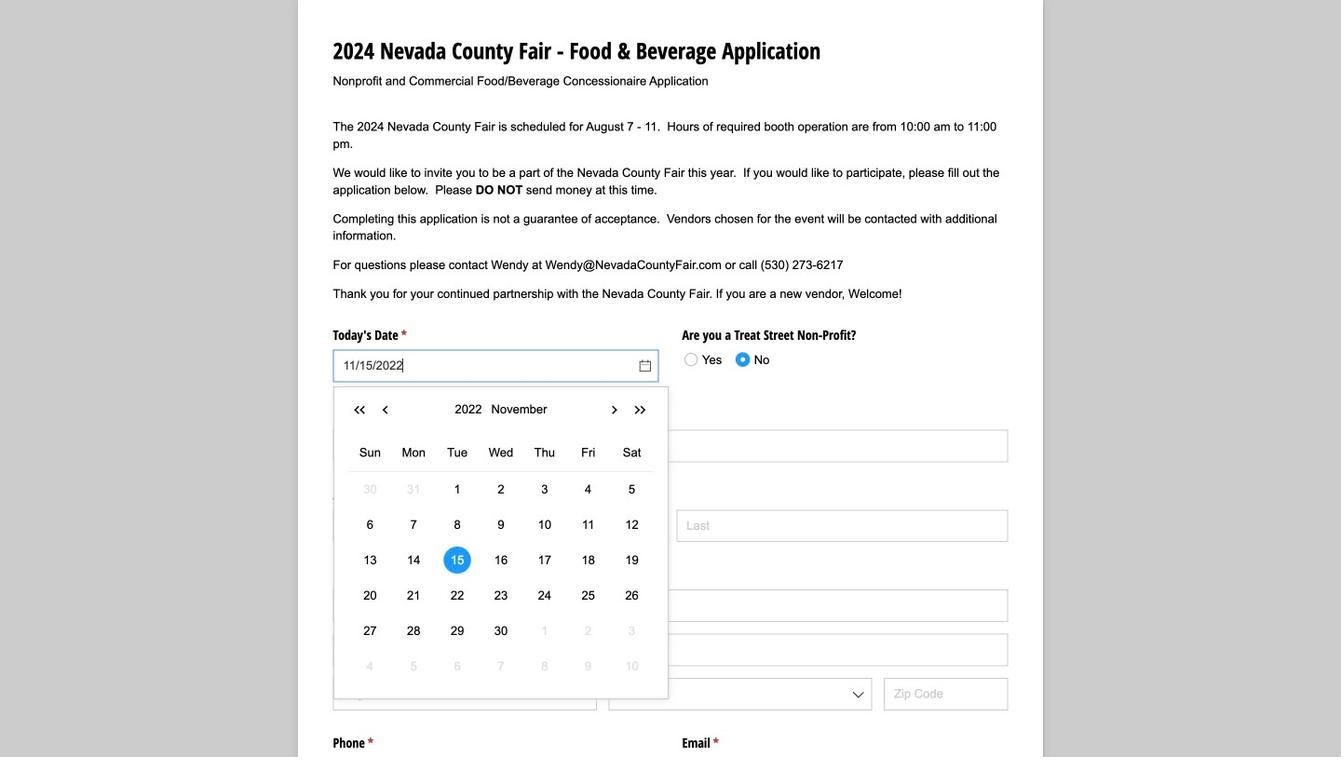 Task type: vqa. For each thing, say whether or not it's contained in the screenshot.
state text box
yes



Task type: locate. For each thing, give the bounding box(es) containing it.
First text field
[[333, 510, 665, 542]]

City text field
[[333, 678, 597, 711]]

None text field
[[333, 350, 659, 383], [333, 430, 1009, 462], [333, 350, 659, 383], [333, 430, 1009, 462]]

Address Line 2 text field
[[333, 634, 1009, 667]]

None radio
[[678, 345, 734, 373], [730, 345, 770, 373], [678, 345, 734, 373], [730, 345, 770, 373]]



Task type: describe. For each thing, give the bounding box(es) containing it.
State text field
[[609, 678, 873, 711]]

Last text field
[[677, 510, 1009, 542]]

Address Line 1 text field
[[333, 590, 1009, 622]]

Zip Code text field
[[884, 678, 1009, 711]]



